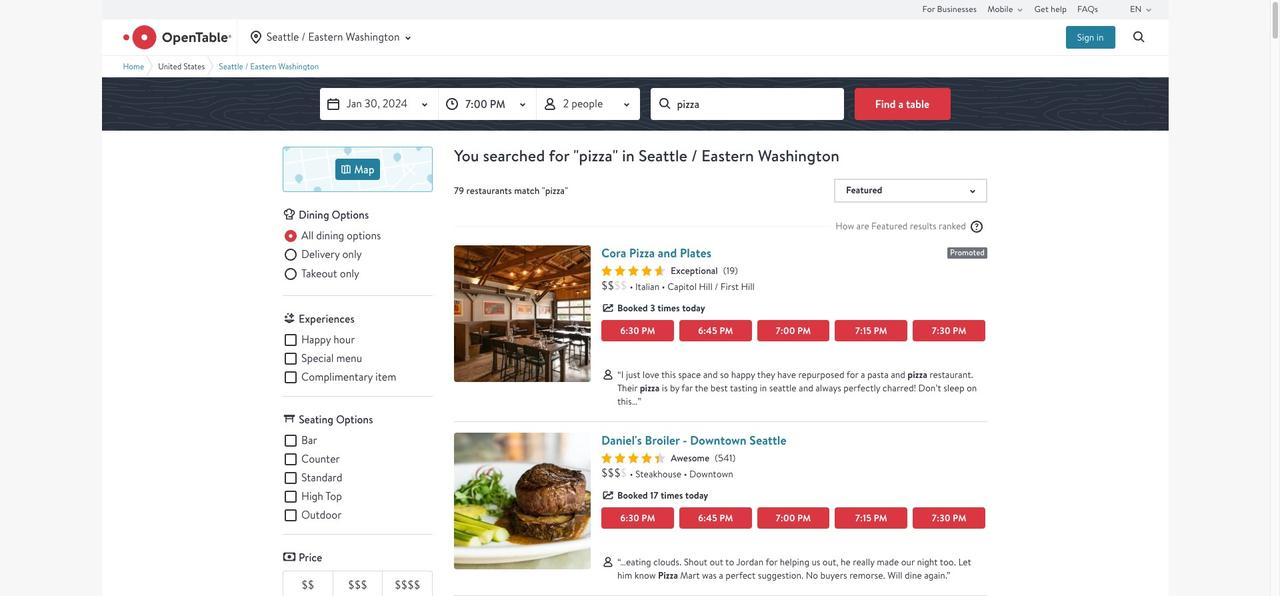 Task type: vqa. For each thing, say whether or not it's contained in the screenshot.
2024
yes



Task type: describe. For each thing, give the bounding box(es) containing it.
2 horizontal spatial eastern
[[702, 145, 755, 167]]

for businesses
[[923, 3, 978, 14]]

only for delivery only
[[343, 248, 362, 262]]

cora
[[602, 245, 627, 261]]

for inside "…eating clouds.  shout out to jordan for helping us out, he really made our night too. let him know
[[766, 556, 778, 568]]

today for $
[[686, 489, 709, 502]]

a inside pizza mart was a perfect suggestion.  no buyers remorse. will dine again."
[[719, 569, 724, 581]]

6:45 pm link for $$
[[680, 320, 752, 341]]

out
[[710, 556, 724, 568]]

"i
[[618, 369, 624, 381]]

6:45 pm for $$
[[698, 324, 734, 337]]

options
[[347, 229, 381, 243]]

7:15 pm for $$
[[856, 324, 888, 337]]

6:45 pm for $
[[698, 511, 734, 525]]

home
[[123, 61, 144, 71]]

2 people
[[563, 97, 603, 111]]

delivery
[[302, 248, 340, 262]]

restaurants
[[467, 184, 512, 196]]

always
[[816, 382, 842, 394]]

7:00 pm for $$
[[776, 324, 812, 337]]

1 horizontal spatial pizza
[[659, 569, 678, 582]]

19
[[727, 265, 735, 277]]

repurposed
[[799, 369, 845, 381]]

this…"
[[618, 395, 642, 407]]

find a table button
[[855, 88, 951, 120]]

and left 'so'
[[704, 369, 718, 381]]

find a table
[[876, 97, 930, 111]]

options for seating options
[[336, 412, 373, 427]]

exceptional ( 19 )
[[671, 265, 738, 277]]

happy hour
[[302, 333, 355, 347]]

and up charred!
[[891, 369, 906, 381]]

only for takeout only
[[340, 267, 360, 281]]

and inside "is by far the best tasting in seattle and always perfectly charred! don't sleep on this…""
[[799, 382, 814, 394]]

all dining options
[[302, 229, 381, 243]]

complimentary item
[[302, 370, 397, 384]]

out,
[[823, 556, 839, 568]]

times for $$
[[658, 301, 680, 315]]

1 vertical spatial in
[[622, 145, 635, 167]]

have
[[778, 369, 797, 381]]

was
[[703, 569, 717, 581]]

all
[[302, 229, 314, 243]]

dining options group
[[283, 228, 433, 285]]

capitol
[[668, 281, 697, 293]]

map button
[[283, 147, 433, 192]]

awesome ( 541 )
[[671, 452, 736, 464]]

united
[[158, 61, 182, 71]]

pm down 3
[[642, 324, 656, 337]]

7:15 pm for $
[[856, 511, 888, 525]]

happy
[[732, 369, 756, 381]]

7:30 pm for $
[[933, 511, 967, 525]]

sign
[[1078, 31, 1095, 43]]

options for dining options
[[332, 207, 369, 222]]

( for $$
[[724, 265, 727, 277]]

6:45 pm link for $
[[680, 507, 752, 529]]

bar
[[302, 434, 317, 448]]

states
[[184, 61, 205, 71]]

by
[[670, 382, 680, 394]]

sign in button
[[1067, 26, 1116, 49]]

are
[[857, 220, 870, 232]]

daniel's broiler - downtown seattle link
[[602, 432, 787, 449]]

/ inside $$ $$ • italian • capitol hill / first hill
[[715, 281, 719, 293]]

79 restaurants match "pizza"
[[454, 184, 568, 196]]

$$ for $$
[[302, 579, 315, 593]]

seattle / eastern washington inside seattle / eastern washington dropdown button
[[267, 30, 400, 44]]

6:45 for $$
[[698, 324, 718, 337]]

clouds.
[[654, 556, 682, 568]]

0 vertical spatial downtown
[[690, 432, 747, 449]]

pm down '17'
[[642, 511, 656, 525]]

booked for $$
[[618, 301, 648, 315]]

a photo of daniel's broiler - downtown seattle restaurant image
[[454, 433, 591, 569]]

seattle inside dropdown button
[[267, 30, 299, 44]]

0 vertical spatial pizza
[[630, 245, 655, 261]]

Delivery only radio
[[283, 247, 362, 263]]

the
[[695, 382, 709, 394]]

pm up let
[[953, 511, 967, 525]]

pm up restaurant.
[[953, 324, 967, 337]]

4.3 stars image
[[602, 453, 666, 463]]

2
[[563, 97, 569, 111]]

1 vertical spatial washington
[[279, 61, 319, 71]]

made
[[877, 556, 900, 568]]

menu
[[337, 352, 362, 366]]

pm up repurposed
[[798, 324, 812, 337]]

remorse.
[[850, 569, 886, 581]]

they
[[758, 369, 776, 381]]

he
[[841, 556, 851, 568]]

6:30 pm for $$
[[621, 324, 656, 337]]

6:30 pm for $
[[621, 511, 656, 525]]

( for $
[[715, 452, 719, 464]]

"…eating
[[618, 556, 652, 568]]

top
[[326, 490, 342, 504]]

2 vertical spatial washington
[[758, 145, 840, 167]]

standard
[[302, 471, 343, 485]]

for inside "i just love this space and so happy they have repurposed for a pasta and pizza
[[847, 369, 859, 381]]

$$$ for $$$ $ • steakhouse • downtown
[[602, 467, 621, 481]]

sleep
[[944, 382, 965, 394]]

downtown inside $$$ $ • steakhouse • downtown
[[690, 468, 734, 480]]

7:00 pm for $$$
[[776, 511, 812, 525]]

7:30 for $$
[[933, 324, 951, 337]]

home link
[[123, 61, 144, 71]]

this
[[662, 369, 676, 381]]

jan
[[347, 97, 362, 111]]

space
[[679, 369, 701, 381]]

broiler
[[645, 432, 680, 449]]

All dining options radio
[[283, 228, 381, 244]]

takeout only
[[302, 267, 360, 281]]

dine
[[905, 569, 923, 581]]

far
[[682, 382, 693, 394]]

again."
[[925, 569, 951, 581]]

seating options group
[[283, 433, 433, 524]]

experiences group
[[283, 332, 433, 386]]

7:30 for $
[[933, 511, 951, 525]]

7:15 for $$
[[856, 324, 872, 337]]

booked 3 times today
[[618, 301, 706, 315]]

jordan
[[737, 556, 764, 568]]

and left 'plates'
[[658, 245, 677, 261]]

counter
[[302, 452, 340, 466]]

eastern inside dropdown button
[[308, 30, 343, 44]]

7:30 pm for $$
[[933, 324, 967, 337]]

"pizza" for match
[[542, 184, 568, 196]]

get help button
[[1035, 0, 1068, 19]]

faqs button
[[1078, 0, 1099, 19]]

really
[[854, 556, 875, 568]]

tasting
[[731, 382, 758, 394]]

delivery only
[[302, 248, 362, 262]]

night
[[918, 556, 938, 568]]

sign in
[[1078, 31, 1105, 43]]

• right $
[[630, 468, 634, 480]]

7:00 for $$$
[[776, 511, 796, 525]]

will
[[888, 569, 903, 581]]

get help
[[1035, 3, 1068, 14]]

booked for $
[[618, 489, 648, 502]]

featured inside popup button
[[847, 184, 883, 197]]

united states
[[158, 61, 205, 71]]

"i just love this space and so happy they have repurposed for a pasta and pizza
[[618, 368, 928, 381]]

7:15 for $
[[856, 511, 872, 525]]

Please input a Location, Restaurant or Cuisine field
[[651, 88, 844, 120]]

1 horizontal spatial pizza
[[908, 368, 928, 381]]



Task type: locate. For each thing, give the bounding box(es) containing it.
1 vertical spatial 7:15 pm link
[[836, 507, 908, 529]]

1 horizontal spatial in
[[760, 382, 768, 394]]

booked
[[618, 301, 648, 315], [618, 489, 648, 502]]

2 vertical spatial a
[[719, 569, 724, 581]]

0 vertical spatial 7:30 pm link
[[914, 320, 986, 341]]

1 vertical spatial 6:30 pm link
[[602, 507, 674, 529]]

0 vertical spatial (
[[724, 265, 727, 277]]

hill right first
[[742, 281, 755, 293]]

• left italian
[[630, 281, 634, 293]]

featured right are
[[872, 220, 908, 232]]

washington inside seattle / eastern washington dropdown button
[[346, 30, 400, 44]]

7:00 pm link
[[758, 320, 830, 341], [758, 507, 830, 529]]

1 vertical spatial featured
[[872, 220, 908, 232]]

seattle / eastern washington button
[[248, 19, 416, 55]]

0 horizontal spatial (
[[715, 452, 719, 464]]

1 7:15 pm link from the top
[[836, 320, 908, 341]]

7:30 pm link up restaurant.
[[914, 320, 986, 341]]

"pizza"
[[574, 145, 619, 167], [542, 184, 568, 196]]

0 vertical spatial seattle / eastern washington
[[267, 30, 400, 44]]

6:30 pm link down 3
[[602, 320, 674, 341]]

0 vertical spatial 7:15 pm link
[[836, 320, 908, 341]]

7:30 up too.
[[933, 511, 951, 525]]

1 7:30 pm link from the top
[[914, 320, 986, 341]]

times
[[658, 301, 680, 315], [661, 489, 683, 502]]

in inside "is by far the best tasting in seattle and always perfectly charred! don't sleep on this…""
[[760, 382, 768, 394]]

2 7:30 from the top
[[933, 511, 951, 525]]

hill down exceptional ( 19 )
[[699, 281, 713, 293]]

1 vertical spatial 6:30 pm
[[621, 511, 656, 525]]

7:15 pm link up really
[[836, 507, 908, 529]]

1 horizontal spatial (
[[724, 265, 727, 277]]

only down all dining options
[[343, 248, 362, 262]]

1 horizontal spatial eastern
[[308, 30, 343, 44]]

2 horizontal spatial for
[[847, 369, 859, 381]]

0 horizontal spatial pizza
[[630, 245, 655, 261]]

6:45 pm link up out
[[680, 507, 752, 529]]

7:15 pm link for $
[[836, 507, 908, 529]]

1 vertical spatial 7:30 pm
[[933, 511, 967, 525]]

7:15 pm up pasta at right bottom
[[856, 324, 888, 337]]

booked left 3
[[618, 301, 648, 315]]

0 vertical spatial 6:30 pm
[[621, 324, 656, 337]]

7:30 pm link
[[914, 320, 986, 341], [914, 507, 986, 529]]

7:00 pm link up have
[[758, 320, 830, 341]]

1 vertical spatial today
[[686, 489, 709, 502]]

1 horizontal spatial a
[[861, 369, 866, 381]]

7:30 pm link up too.
[[914, 507, 986, 529]]

1 vertical spatial seattle / eastern washington
[[219, 61, 319, 71]]

6:45 pm up 'so'
[[698, 324, 734, 337]]

2 7:15 from the top
[[856, 511, 872, 525]]

2 6:45 from the top
[[698, 511, 718, 525]]

buyers
[[821, 569, 848, 581]]

"pizza" for for
[[574, 145, 619, 167]]

$$$ down 4.3 stars image
[[602, 467, 621, 481]]

dining
[[316, 229, 344, 243]]

seattle / eastern washington
[[267, 30, 400, 44], [219, 61, 319, 71]]

"pizza" right match
[[542, 184, 568, 196]]

2 7:15 pm from the top
[[856, 511, 888, 525]]

6:30 for $$
[[621, 324, 640, 337]]

1 6:45 from the top
[[698, 324, 718, 337]]

a photo of cora pizza and plates restaurant image
[[454, 245, 591, 382]]

17
[[651, 489, 659, 502]]

1 7:00 pm link from the top
[[758, 320, 830, 341]]

6:30 pm link for $$
[[602, 320, 674, 341]]

times right 3
[[658, 301, 680, 315]]

0 vertical spatial 6:45 pm
[[698, 324, 734, 337]]

1 horizontal spatial for
[[766, 556, 778, 568]]

cora pizza and plates
[[602, 245, 712, 261]]

7:00 pm link for $
[[758, 507, 830, 529]]

pm up pasta at right bottom
[[874, 324, 888, 337]]

high top
[[302, 490, 342, 504]]

) for $
[[733, 452, 736, 464]]

) for $$
[[735, 265, 738, 277]]

1 6:30 pm link from the top
[[602, 320, 674, 341]]

cora pizza and plates link
[[602, 245, 712, 261]]

us
[[812, 556, 821, 568]]

• right italian
[[662, 281, 666, 293]]

only inside radio
[[343, 248, 362, 262]]

steakhouse
[[636, 468, 682, 480]]

7:15 up pasta at right bottom
[[856, 324, 872, 337]]

7:00 pm link up helping
[[758, 507, 830, 529]]

6:30
[[621, 324, 640, 337], [621, 511, 640, 525]]

1 vertical spatial 7:00 pm link
[[758, 507, 830, 529]]

1 vertical spatial 6:45 pm
[[698, 511, 734, 525]]

0 vertical spatial 7:30 pm
[[933, 324, 967, 337]]

1 vertical spatial for
[[847, 369, 859, 381]]

today down $$$ $ • steakhouse • downtown
[[686, 489, 709, 502]]

restaurant. their
[[618, 369, 974, 394]]

7:00 pm link for $$
[[758, 320, 830, 341]]

outdoor
[[302, 509, 342, 523]]

1 vertical spatial 6:30
[[621, 511, 640, 525]]

1 vertical spatial 7:15 pm
[[856, 511, 888, 525]]

0 vertical spatial "pizza"
[[574, 145, 619, 167]]

$$ for $$ $$ • italian • capitol hill / first hill
[[602, 279, 615, 293]]

1 vertical spatial eastern
[[250, 61, 277, 71]]

0 vertical spatial times
[[658, 301, 680, 315]]

"pizza" down people
[[574, 145, 619, 167]]

2 6:45 pm from the top
[[698, 511, 734, 525]]

high
[[302, 490, 324, 504]]

1 vertical spatial (
[[715, 452, 719, 464]]

2 horizontal spatial a
[[899, 97, 904, 111]]

0 vertical spatial 7:15 pm
[[856, 324, 888, 337]]

1 6:45 pm link from the top
[[680, 320, 752, 341]]

today for $$
[[683, 301, 706, 315]]

7:00 up have
[[776, 324, 796, 337]]

0 vertical spatial 6:30 pm link
[[602, 320, 674, 341]]

6:30 pm down 3
[[621, 324, 656, 337]]

6:45 for $
[[698, 511, 718, 525]]

1 vertical spatial 7:00 pm
[[776, 324, 812, 337]]

( right awesome
[[715, 452, 719, 464]]

don't
[[919, 382, 942, 394]]

0 vertical spatial 6:45 pm link
[[680, 320, 752, 341]]

0 vertical spatial 6:45
[[698, 324, 718, 337]]

6:30 pm link down '17'
[[602, 507, 674, 529]]

searched
[[483, 145, 545, 167]]

0 vertical spatial today
[[683, 301, 706, 315]]

1 horizontal spatial washington
[[346, 30, 400, 44]]

0 vertical spatial featured
[[847, 184, 883, 197]]

7:00 for $$
[[776, 324, 796, 337]]

0 vertical spatial in
[[1097, 31, 1105, 43]]

2 horizontal spatial washington
[[758, 145, 840, 167]]

options right seating
[[336, 412, 373, 427]]

7:15 pm up really
[[856, 511, 888, 525]]

pm
[[490, 97, 506, 111], [642, 324, 656, 337], [720, 324, 734, 337], [798, 324, 812, 337], [874, 324, 888, 337], [953, 324, 967, 337], [642, 511, 656, 525], [720, 511, 734, 525], [798, 511, 812, 525], [874, 511, 888, 525], [953, 511, 967, 525]]

2 vertical spatial 7:00 pm
[[776, 511, 812, 525]]

to
[[726, 556, 735, 568]]

7:00
[[466, 97, 488, 111], [776, 324, 796, 337], [776, 511, 796, 525]]

7:15 pm link up pasta at right bottom
[[836, 320, 908, 341]]

1 vertical spatial options
[[336, 412, 373, 427]]

7:15 up really
[[856, 511, 872, 525]]

0 vertical spatial 7:30
[[933, 324, 951, 337]]

booked 17 times today
[[618, 489, 709, 502]]

1 7:30 pm from the top
[[933, 324, 967, 337]]

jan 30, 2024 button
[[320, 88, 438, 120]]

$$$ for $$$
[[348, 579, 368, 593]]

2 vertical spatial in
[[760, 382, 768, 394]]

perfect
[[726, 569, 756, 581]]

1 vertical spatial 6:45
[[698, 511, 718, 525]]

6:45 pm link up 'so'
[[680, 320, 752, 341]]

1 vertical spatial pizza
[[659, 569, 678, 582]]

$$$ left $$$$
[[348, 579, 368, 593]]

businesses
[[938, 3, 978, 14]]

options up all dining options
[[332, 207, 369, 222]]

6:45 up out
[[698, 511, 718, 525]]

1 vertical spatial a
[[861, 369, 866, 381]]

2 6:30 pm link from the top
[[602, 507, 674, 529]]

6:30 pm down '17'
[[621, 511, 656, 525]]

downtown up 541
[[690, 432, 747, 449]]

daniel's broiler - downtown seattle
[[602, 432, 787, 449]]

and down repurposed
[[799, 382, 814, 394]]

0 vertical spatial washington
[[346, 30, 400, 44]]

1 vertical spatial 7:15
[[856, 511, 872, 525]]

0 horizontal spatial eastern
[[250, 61, 277, 71]]

7:30 pm link for $$
[[914, 320, 986, 341]]

in inside button
[[1097, 31, 1105, 43]]

1 6:30 from the top
[[621, 324, 640, 337]]

$
[[621, 467, 627, 481]]

search icon image
[[1132, 29, 1148, 45]]

seattle
[[770, 382, 797, 394]]

pizza down love
[[640, 381, 660, 395]]

1 vertical spatial "pizza"
[[542, 184, 568, 196]]

best
[[711, 382, 728, 394]]

times right '17'
[[661, 489, 683, 502]]

pm up 'so'
[[720, 324, 734, 337]]

exceptional
[[671, 265, 718, 277]]

pizza up don't
[[908, 368, 928, 381]]

7:00 pm up have
[[776, 324, 812, 337]]

7:30 up restaurant.
[[933, 324, 951, 337]]

2 7:15 pm link from the top
[[836, 507, 908, 529]]

jan 30, 2024
[[347, 97, 408, 111]]

0 horizontal spatial "pizza"
[[542, 184, 568, 196]]

6:30 for $
[[621, 511, 640, 525]]

hill
[[699, 281, 713, 293], [742, 281, 755, 293]]

2 vertical spatial for
[[766, 556, 778, 568]]

7:00 pm up helping
[[776, 511, 812, 525]]

en button
[[1131, 0, 1157, 19]]

30,
[[365, 97, 380, 111]]

for up suggestion. on the right bottom
[[766, 556, 778, 568]]

for
[[549, 145, 570, 167], [847, 369, 859, 381], [766, 556, 778, 568]]

0 vertical spatial 7:15
[[856, 324, 872, 337]]

downtown down awesome ( 541 )
[[690, 468, 734, 480]]

0 vertical spatial only
[[343, 248, 362, 262]]

is by far the best tasting in seattle and always perfectly charred! don't sleep on this…"
[[618, 382, 978, 407]]

6:30 pm link for $
[[602, 507, 674, 529]]

pm up searched
[[490, 97, 506, 111]]

1 6:30 pm from the top
[[621, 324, 656, 337]]

0 vertical spatial for
[[549, 145, 570, 167]]

6:45 pm up out
[[698, 511, 734, 525]]

helping
[[780, 556, 810, 568]]

6:30 down booked 3 times today
[[621, 324, 640, 337]]

1 vertical spatial )
[[733, 452, 736, 464]]

7:15 pm link for $$
[[836, 320, 908, 341]]

today down capitol
[[683, 301, 706, 315]]

1 horizontal spatial hill
[[742, 281, 755, 293]]

1 booked from the top
[[618, 301, 648, 315]]

how are featured results ranked
[[836, 220, 967, 232]]

1 vertical spatial 7:00
[[776, 324, 796, 337]]

2 7:30 pm link from the top
[[914, 507, 986, 529]]

suggestion.
[[758, 569, 804, 581]]

no
[[807, 569, 819, 581]]

restaurant.
[[930, 369, 974, 381]]

featured up are
[[847, 184, 883, 197]]

0 horizontal spatial hill
[[699, 281, 713, 293]]

price
[[299, 551, 323, 565]]

for
[[923, 3, 936, 14]]

too.
[[941, 556, 957, 568]]

1 vertical spatial downtown
[[690, 468, 734, 480]]

7:30 pm
[[933, 324, 967, 337], [933, 511, 967, 525]]

2 7:30 pm from the top
[[933, 511, 967, 525]]

7:30 pm link for $
[[914, 507, 986, 529]]

pm up to
[[720, 511, 734, 525]]

• down awesome
[[684, 468, 688, 480]]

a right was
[[719, 569, 724, 581]]

faqs
[[1078, 3, 1099, 14]]

seating options
[[299, 412, 373, 427]]

7:15 pm link
[[836, 320, 908, 341], [836, 507, 908, 529]]

2 vertical spatial eastern
[[702, 145, 755, 167]]

( up first
[[724, 265, 727, 277]]

0 vertical spatial booked
[[618, 301, 648, 315]]

6:45
[[698, 324, 718, 337], [698, 511, 718, 525]]

1 vertical spatial 6:45 pm link
[[680, 507, 752, 529]]

first
[[721, 281, 739, 293]]

7:00 up you
[[466, 97, 488, 111]]

a right find
[[899, 97, 904, 111]]

pizza up "4.8 stars" image at top
[[630, 245, 655, 261]]

a inside "i just love this space and so happy they have repurposed for a pasta and pizza
[[861, 369, 866, 381]]

1 6:45 pm from the top
[[698, 324, 734, 337]]

0 horizontal spatial $$$
[[348, 579, 368, 593]]

-
[[683, 432, 688, 449]]

0 vertical spatial $$$
[[602, 467, 621, 481]]

times for $
[[661, 489, 683, 502]]

pm up made
[[874, 511, 888, 525]]

6:45 pm link
[[680, 320, 752, 341], [680, 507, 752, 529]]

2 hill from the left
[[742, 281, 755, 293]]

7:30 pm up restaurant.
[[933, 324, 967, 337]]

0 vertical spatial )
[[735, 265, 738, 277]]

seattle
[[267, 30, 299, 44], [219, 61, 243, 71], [639, 145, 688, 167], [750, 432, 787, 449]]

on
[[967, 382, 978, 394]]

him
[[618, 569, 633, 581]]

0 vertical spatial options
[[332, 207, 369, 222]]

0 vertical spatial 7:00
[[466, 97, 488, 111]]

for up perfectly on the right bottom
[[847, 369, 859, 381]]

0 horizontal spatial washington
[[279, 61, 319, 71]]

hour
[[334, 333, 355, 347]]

/ inside dropdown button
[[302, 30, 306, 44]]

0 horizontal spatial pizza
[[640, 381, 660, 395]]

daniel's
[[602, 432, 643, 449]]

Takeout only radio
[[283, 266, 360, 282]]

6:30 pm
[[621, 324, 656, 337], [621, 511, 656, 525]]

0 horizontal spatial for
[[549, 145, 570, 167]]

1 vertical spatial only
[[340, 267, 360, 281]]

2 booked from the top
[[618, 489, 648, 502]]

1 7:30 from the top
[[933, 324, 951, 337]]

6:30 down booked 17 times today
[[621, 511, 640, 525]]

how
[[836, 220, 855, 232]]

1 horizontal spatial "pizza"
[[574, 145, 619, 167]]

) down daniel's broiler - downtown seattle
[[733, 452, 736, 464]]

2 6:30 from the top
[[621, 511, 640, 525]]

$$$ $ • steakhouse • downtown
[[602, 467, 734, 481]]

0 vertical spatial 6:30
[[621, 324, 640, 337]]

) up first
[[735, 265, 738, 277]]

1 vertical spatial $$$
[[348, 579, 368, 593]]

1 vertical spatial times
[[661, 489, 683, 502]]

ranked
[[939, 220, 967, 232]]

shout
[[684, 556, 708, 568]]

you searched for "pizza" in seattle / eastern washington
[[454, 145, 840, 167]]

2 vertical spatial 7:00
[[776, 511, 796, 525]]

4.8 stars image
[[602, 265, 666, 276]]

0 vertical spatial 7:00 pm link
[[758, 320, 830, 341]]

2 7:00 pm link from the top
[[758, 507, 830, 529]]

for right searched
[[549, 145, 570, 167]]

is
[[662, 382, 668, 394]]

1 7:15 pm from the top
[[856, 324, 888, 337]]

special
[[302, 352, 334, 366]]

know
[[635, 569, 656, 581]]

0 horizontal spatial a
[[719, 569, 724, 581]]

1 horizontal spatial $$$
[[602, 467, 621, 481]]

mobile button
[[988, 0, 1028, 19]]

6:45 up space
[[698, 324, 718, 337]]

mobile
[[988, 3, 1014, 14]]

1 hill from the left
[[699, 281, 713, 293]]

1 7:15 from the top
[[856, 324, 872, 337]]

$$$$
[[395, 579, 421, 593]]

in
[[1097, 31, 1105, 43], [622, 145, 635, 167], [760, 382, 768, 394]]

italian
[[636, 281, 660, 293]]

booked left '17'
[[618, 489, 648, 502]]

None field
[[651, 88, 844, 120]]

a inside button
[[899, 97, 904, 111]]

a up perfectly on the right bottom
[[861, 369, 866, 381]]

7:15
[[856, 324, 872, 337], [856, 511, 872, 525]]

0 horizontal spatial in
[[622, 145, 635, 167]]

2 6:45 pm link from the top
[[680, 507, 752, 529]]

only down delivery only
[[340, 267, 360, 281]]

takeout
[[302, 267, 337, 281]]

pizza down clouds.
[[659, 569, 678, 582]]

1 vertical spatial booked
[[618, 489, 648, 502]]

pasta
[[868, 369, 889, 381]]

pm up helping
[[798, 511, 812, 525]]

0 vertical spatial 7:00 pm
[[466, 97, 506, 111]]

7:30 pm up too.
[[933, 511, 967, 525]]

1 vertical spatial 7:30 pm link
[[914, 507, 986, 529]]

7:00 up helping
[[776, 511, 796, 525]]

only inside 'radio'
[[340, 267, 360, 281]]

"…eating clouds.  shout out to jordan for helping us out, he really made our night too. let him know
[[618, 556, 972, 581]]

2 6:30 pm from the top
[[621, 511, 656, 525]]

2 horizontal spatial in
[[1097, 31, 1105, 43]]

1 vertical spatial 7:30
[[933, 511, 951, 525]]

find
[[876, 97, 896, 111]]

7:00 pm up you
[[466, 97, 506, 111]]

0 vertical spatial eastern
[[308, 30, 343, 44]]

0 vertical spatial a
[[899, 97, 904, 111]]

opentable logo image
[[123, 25, 231, 49]]

downtown
[[690, 432, 747, 449], [690, 468, 734, 480]]



